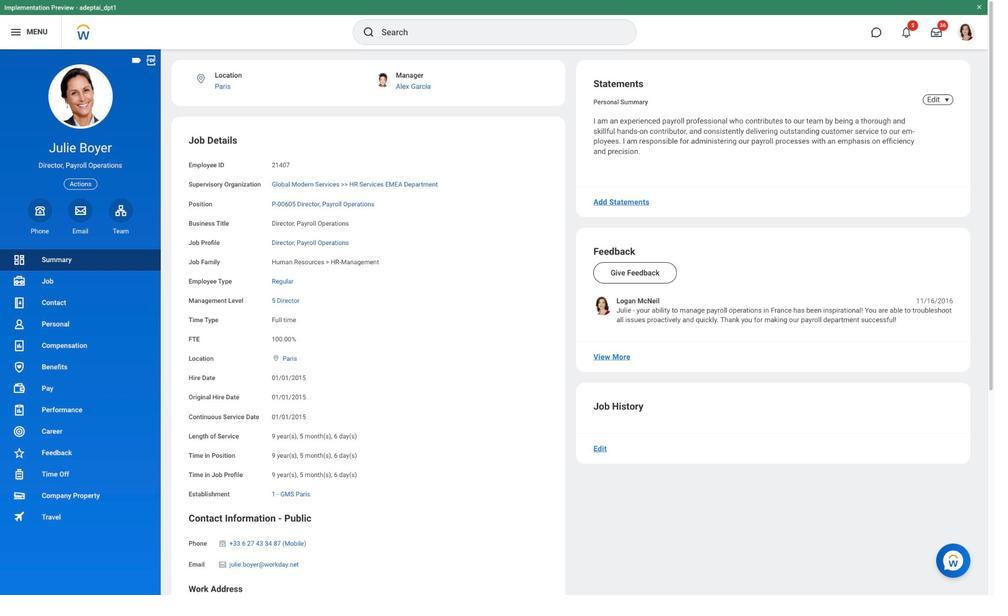 Task type: vqa. For each thing, say whether or not it's contained in the screenshot.
the top group
yes



Task type: locate. For each thing, give the bounding box(es) containing it.
0 vertical spatial phone image
[[32, 204, 47, 217]]

banner
[[0, 0, 988, 49]]

2 group from the top
[[189, 512, 549, 595]]

list
[[0, 249, 161, 528]]

0 horizontal spatial phone image
[[32, 204, 47, 217]]

1 vertical spatial group
[[189, 512, 549, 595]]

phone image
[[32, 204, 47, 217], [218, 539, 228, 548]]

phone julie boyer element
[[28, 227, 52, 235]]

notifications large image
[[902, 27, 912, 38]]

contact image
[[13, 297, 26, 309]]

view team image
[[115, 204, 127, 217]]

view printable version (pdf) image
[[145, 54, 157, 66]]

1 group from the top
[[189, 134, 549, 499]]

tag image
[[131, 54, 143, 66]]

group
[[189, 134, 549, 499], [189, 512, 549, 595]]

phone image up phone julie boyer element
[[32, 204, 47, 217]]

location image
[[272, 355, 281, 362]]

compensation image
[[13, 339, 26, 352]]

0 vertical spatial group
[[189, 134, 549, 499]]

travel image
[[13, 510, 26, 523]]

profile logan mcneil image
[[958, 24, 976, 43]]

search image
[[362, 26, 375, 39]]

1 vertical spatial phone image
[[218, 539, 228, 548]]

location image
[[195, 73, 207, 85]]

personal summary element
[[594, 96, 649, 106]]

phone image up mail icon
[[218, 539, 228, 548]]

pay image
[[13, 382, 26, 395]]



Task type: describe. For each thing, give the bounding box(es) containing it.
employee's photo (logan mcneil) image
[[594, 297, 613, 315]]

mail image
[[74, 204, 87, 217]]

Search Workday  search field
[[382, 20, 615, 44]]

email julie boyer element
[[68, 227, 93, 235]]

full time element
[[272, 314, 296, 324]]

performance image
[[13, 404, 26, 417]]

1 horizontal spatial phone image
[[218, 539, 228, 548]]

inbox large image
[[932, 27, 942, 38]]

summary image
[[13, 254, 26, 267]]

time off image
[[13, 468, 26, 481]]

benefits image
[[13, 361, 26, 374]]

mail image
[[218, 560, 228, 569]]

company property image
[[13, 490, 26, 503]]

caret down image
[[941, 95, 954, 104]]

career image
[[13, 425, 26, 438]]

job image
[[13, 275, 26, 288]]

justify image
[[9, 26, 22, 39]]

navigation pane region
[[0, 49, 161, 595]]

close environment banner image
[[977, 4, 983, 10]]

team julie boyer element
[[109, 227, 133, 235]]

personal image
[[13, 318, 26, 331]]

feedback image
[[13, 447, 26, 460]]



